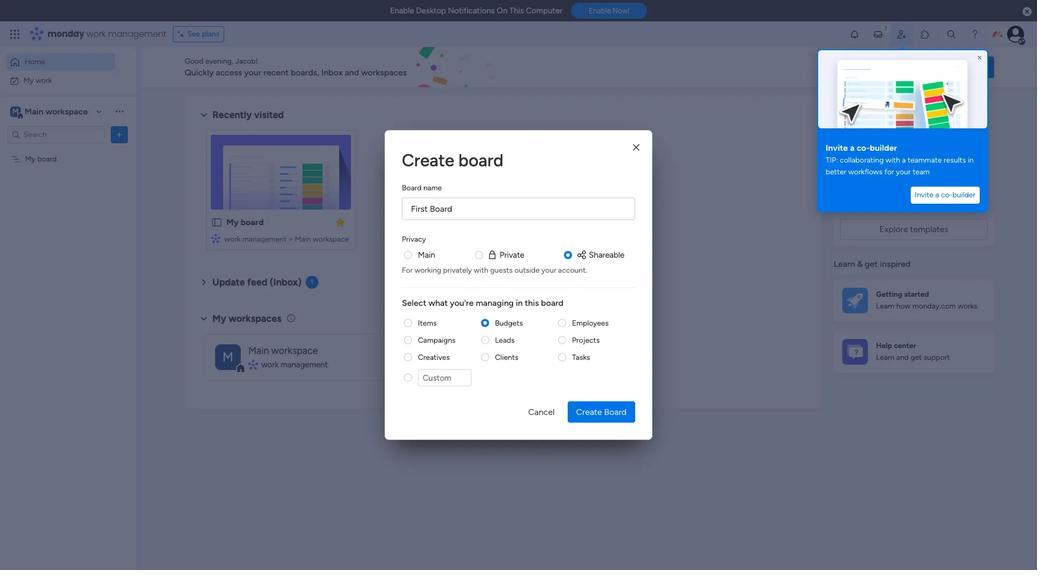 Task type: describe. For each thing, give the bounding box(es) containing it.
select what you're managing in this board heading
[[402, 296, 635, 309]]

learn & get inspired
[[834, 259, 911, 269]]

shareable
[[589, 250, 625, 260]]

boost your workflow in minutes with ready-made templates
[[840, 188, 980, 211]]

privacy element
[[402, 249, 635, 275]]

privacy heading
[[402, 234, 426, 245]]

team
[[913, 168, 930, 177]]

1 vertical spatial workspace
[[313, 235, 349, 244]]

invite members image
[[896, 29, 907, 40]]

work right component icon
[[224, 235, 241, 244]]

close image for invite a co-builder
[[976, 54, 984, 62]]

quickly
[[185, 67, 214, 78]]

home
[[25, 57, 45, 66]]

private
[[500, 250, 524, 260]]

templates inside button
[[910, 224, 949, 234]]

work right component image
[[261, 360, 279, 370]]

what
[[429, 298, 448, 308]]

create for create board
[[402, 150, 454, 170]]

0 horizontal spatial workspaces
[[229, 313, 281, 325]]

and inside 'help center learn and get support'
[[896, 353, 909, 362]]

recent
[[264, 67, 289, 78]]

your inside good evening, jacob! quickly access your recent boards, inbox and workspaces
[[244, 67, 262, 78]]

cancel
[[528, 407, 555, 417]]

main inside workspace selection element
[[25, 106, 43, 116]]

workflow
[[884, 188, 919, 198]]

builder for invite a co-builder tip: collaborating with a teammate results in better workflows for your team
[[870, 143, 897, 153]]

feedback
[[873, 62, 907, 72]]

outside
[[515, 265, 540, 275]]

remove from favorites image
[[335, 217, 346, 228]]

create for create board
[[576, 407, 602, 417]]

monday
[[48, 28, 84, 40]]

minutes
[[930, 188, 961, 198]]

a for invite a co-builder
[[935, 191, 939, 200]]

in inside invite a co-builder tip: collaborating with a teammate results in better workflows for your team
[[968, 156, 974, 165]]

work management
[[261, 360, 328, 370]]

enable now!
[[589, 7, 630, 15]]

my workspaces
[[212, 313, 281, 325]]

quick search button
[[917, 56, 994, 78]]

my inside "button"
[[24, 76, 34, 85]]

update feed (inbox)
[[212, 277, 302, 288]]

main inside privacy element
[[418, 250, 435, 260]]

get inside 'help center learn and get support'
[[911, 353, 922, 362]]

how
[[896, 302, 911, 311]]

notifications image
[[849, 29, 860, 40]]

feed
[[247, 277, 267, 288]]

workspaces inside good evening, jacob! quickly access your recent boards, inbox and workspaces
[[361, 67, 407, 78]]

leads
[[495, 336, 515, 345]]

recently
[[212, 109, 252, 121]]

my board list box
[[0, 148, 136, 313]]

management for work management
[[281, 360, 328, 370]]

plans
[[202, 29, 219, 39]]

access
[[216, 67, 242, 78]]

(inbox)
[[270, 277, 302, 288]]

templates image image
[[843, 104, 985, 178]]

create board
[[402, 150, 503, 170]]

jacob!
[[235, 57, 258, 66]]

collaborating
[[840, 156, 884, 165]]

select what you're managing in this board option group
[[402, 318, 635, 393]]

see plans
[[187, 29, 219, 39]]

computer
[[526, 6, 563, 16]]

apps image
[[920, 29, 931, 40]]

recently visited
[[212, 109, 284, 121]]

co- for invite a co-builder
[[941, 191, 953, 200]]

boards,
[[291, 67, 319, 78]]

with inside boost your workflow in minutes with ready-made templates
[[963, 188, 980, 198]]

select what you're managing in this board
[[402, 298, 564, 308]]

work inside "button"
[[36, 76, 52, 85]]

1 horizontal spatial main workspace
[[248, 345, 318, 357]]

invite for invite a co-builder
[[915, 191, 934, 200]]

see
[[187, 29, 200, 39]]

my board inside my board list box
[[25, 154, 57, 163]]

invite a co-builder
[[915, 191, 976, 200]]

search everything image
[[946, 29, 957, 40]]

update
[[212, 277, 245, 288]]

inbox
[[321, 67, 343, 78]]

for
[[885, 168, 894, 177]]

0 vertical spatial management
[[108, 28, 166, 40]]

my work
[[24, 76, 52, 85]]

give feedback
[[855, 62, 907, 72]]

explore templates button
[[840, 219, 988, 240]]

you're
[[450, 298, 474, 308]]

builder for invite a co-builder
[[953, 191, 976, 200]]

in inside boost your workflow in minutes with ready-made templates
[[921, 188, 928, 198]]

boost
[[840, 188, 863, 198]]

close image for board name
[[633, 143, 640, 151]]

main button
[[418, 249, 435, 261]]

invite for invite a co-builder tip: collaborating with a teammate results in better workflows for your team
[[826, 143, 848, 153]]

projects
[[572, 336, 600, 345]]

work right monday
[[86, 28, 106, 40]]

component image
[[211, 234, 220, 243]]

main workspace inside workspace selection element
[[25, 106, 88, 116]]

getting started element
[[834, 279, 994, 322]]

now!
[[613, 7, 630, 15]]

create board
[[576, 407, 627, 417]]

public board image
[[211, 217, 223, 229]]

board name
[[402, 183, 442, 192]]

0 vertical spatial learn
[[834, 259, 855, 269]]

explore templates
[[880, 224, 949, 234]]

works
[[958, 302, 978, 311]]

invite your team's illustration image
[[817, 49, 988, 130]]

good evening, jacob! quickly access your recent boards, inbox and workspaces
[[185, 57, 407, 78]]

name
[[423, 183, 442, 192]]

on
[[497, 6, 507, 16]]

jacob simon image
[[1007, 26, 1024, 43]]

create board heading
[[402, 147, 635, 173]]

1 horizontal spatial my board
[[226, 217, 264, 227]]

visited
[[254, 109, 284, 121]]

help image
[[970, 29, 980, 40]]

create board button
[[568, 402, 635, 423]]

privacy
[[402, 235, 426, 244]]

your inside boost your workflow in minutes with ready-made templates
[[865, 188, 882, 198]]

workspace selection element
[[10, 105, 89, 119]]

monday.com
[[913, 302, 956, 311]]

work management > main workspace
[[224, 235, 349, 244]]

clients
[[495, 353, 518, 362]]

with inside invite a co-builder tip: collaborating with a teammate results in better workflows for your team
[[886, 156, 900, 165]]

invite a co-builder button
[[911, 187, 980, 204]]

co- for invite a co-builder tip: collaborating with a teammate results in better workflows for your team
[[857, 143, 870, 153]]

&
[[857, 259, 863, 269]]

help center element
[[834, 330, 994, 373]]

creatives
[[418, 353, 450, 362]]

teammate
[[908, 156, 942, 165]]



Task type: vqa. For each thing, say whether or not it's contained in the screenshot.
Help center element
yes



Task type: locate. For each thing, give the bounding box(es) containing it.
workspace image
[[10, 106, 21, 117], [215, 344, 241, 370]]

co- inside button
[[941, 191, 953, 200]]

component image
[[248, 360, 257, 370]]

main workspace up the work management
[[248, 345, 318, 357]]

0 horizontal spatial a
[[850, 143, 855, 153]]

this
[[509, 6, 524, 16]]

1 vertical spatial learn
[[876, 302, 895, 311]]

0 horizontal spatial my board
[[25, 154, 57, 163]]

employees
[[572, 318, 609, 328]]

1 image
[[881, 22, 891, 34]]

0 vertical spatial board
[[402, 183, 422, 192]]

dapulse close image
[[1023, 6, 1032, 17]]

0 vertical spatial and
[[345, 67, 359, 78]]

my board right the public board icon
[[226, 217, 264, 227]]

Search in workspace field
[[22, 128, 89, 141]]

main up working in the left of the page
[[418, 250, 435, 260]]

2 vertical spatial with
[[474, 265, 488, 275]]

0 horizontal spatial and
[[345, 67, 359, 78]]

enable now! button
[[571, 3, 647, 19]]

learn for getting
[[876, 302, 895, 311]]

close image
[[976, 54, 984, 62], [633, 143, 640, 151]]

invite a co-builder heading
[[826, 142, 980, 155]]

builder
[[870, 143, 897, 153], [953, 191, 976, 200]]

0 vertical spatial workspace
[[45, 106, 88, 116]]

1 vertical spatial board
[[604, 407, 627, 417]]

2 horizontal spatial with
[[963, 188, 980, 198]]

1 horizontal spatial and
[[896, 353, 909, 362]]

help center learn and get support
[[876, 341, 950, 362]]

1 horizontal spatial co-
[[941, 191, 953, 200]]

1 horizontal spatial invite
[[915, 191, 934, 200]]

select
[[402, 298, 426, 308]]

workspaces
[[361, 67, 407, 78], [229, 313, 281, 325]]

builder inside button
[[953, 191, 976, 200]]

1 vertical spatial and
[[896, 353, 909, 362]]

create inside button
[[576, 407, 602, 417]]

shareable button
[[576, 249, 625, 261]]

1 vertical spatial main workspace
[[248, 345, 318, 357]]

co- down results
[[941, 191, 953, 200]]

for working privately with guests outside your account.
[[402, 265, 587, 275]]

0 horizontal spatial create
[[402, 150, 454, 170]]

0 horizontal spatial close image
[[633, 143, 640, 151]]

main right >
[[295, 235, 311, 244]]

co-
[[857, 143, 870, 153], [941, 191, 953, 200]]

1 vertical spatial create
[[576, 407, 602, 417]]

invite
[[826, 143, 848, 153], [915, 191, 934, 200]]

see plans button
[[173, 26, 224, 42]]

0 vertical spatial m
[[12, 107, 19, 116]]

1 horizontal spatial enable
[[589, 7, 611, 15]]

1 vertical spatial m
[[223, 349, 233, 365]]

templates right explore
[[910, 224, 949, 234]]

0 horizontal spatial with
[[474, 265, 488, 275]]

made
[[865, 201, 887, 211]]

in inside heading
[[516, 298, 523, 308]]

2 vertical spatial learn
[[876, 353, 895, 362]]

getting
[[876, 290, 903, 299]]

in left minutes
[[921, 188, 928, 198]]

invite inside invite a co-builder button
[[915, 191, 934, 200]]

v2 user feedback image
[[842, 61, 851, 73]]

your down jacob!
[[244, 67, 262, 78]]

in
[[968, 156, 974, 165], [921, 188, 928, 198], [516, 298, 523, 308]]

cancel button
[[520, 402, 563, 423]]

templates down workflow
[[889, 201, 927, 211]]

your inside invite a co-builder tip: collaborating with a teammate results in better workflows for your team
[[896, 168, 911, 177]]

better
[[826, 168, 847, 177]]

0 vertical spatial workspace image
[[10, 106, 21, 117]]

enable
[[390, 6, 414, 16], [589, 7, 611, 15]]

0 horizontal spatial board
[[402, 183, 422, 192]]

quick search
[[935, 62, 986, 72]]

getting started learn how monday.com works
[[876, 290, 978, 311]]

notifications
[[448, 6, 495, 16]]

and inside good evening, jacob! quickly access your recent boards, inbox and workspaces
[[345, 67, 359, 78]]

builder inside invite a co-builder tip: collaborating with a teammate results in better workflows for your team
[[870, 143, 897, 153]]

0 vertical spatial get
[[865, 259, 878, 269]]

1 horizontal spatial workspace image
[[215, 344, 241, 370]]

main workspace
[[25, 106, 88, 116], [248, 345, 318, 357]]

1 vertical spatial get
[[911, 353, 922, 362]]

1 horizontal spatial with
[[886, 156, 900, 165]]

create inside heading
[[402, 150, 454, 170]]

learn inside 'help center learn and get support'
[[876, 353, 895, 362]]

tip:
[[826, 156, 838, 165]]

my board
[[25, 154, 57, 163], [226, 217, 264, 227]]

1 vertical spatial management
[[242, 235, 287, 244]]

evening,
[[205, 57, 233, 66]]

2 vertical spatial in
[[516, 298, 523, 308]]

0 vertical spatial my board
[[25, 154, 57, 163]]

2 vertical spatial management
[[281, 360, 328, 370]]

main down my work
[[25, 106, 43, 116]]

your right for
[[896, 168, 911, 177]]

workspace up search in workspace field
[[45, 106, 88, 116]]

center
[[894, 341, 916, 350]]

this
[[525, 298, 539, 308]]

0 vertical spatial a
[[850, 143, 855, 153]]

co- inside invite a co-builder tip: collaborating with a teammate results in better workflows for your team
[[857, 143, 870, 153]]

1 vertical spatial co-
[[941, 191, 953, 200]]

1 vertical spatial invite
[[915, 191, 934, 200]]

management for work management > main workspace
[[242, 235, 287, 244]]

1 horizontal spatial a
[[902, 156, 906, 165]]

m for workspace icon to the top
[[12, 107, 19, 116]]

2 vertical spatial workspace
[[271, 345, 318, 357]]

1 vertical spatial workspaces
[[229, 313, 281, 325]]

monday work management
[[48, 28, 166, 40]]

0 vertical spatial main workspace
[[25, 106, 88, 116]]

create up name at the left
[[402, 150, 454, 170]]

learn
[[834, 259, 855, 269], [876, 302, 895, 311], [876, 353, 895, 362]]

1 horizontal spatial in
[[921, 188, 928, 198]]

help
[[876, 341, 892, 350]]

tasks
[[572, 353, 590, 362]]

learn inside getting started learn how monday.com works
[[876, 302, 895, 311]]

work
[[86, 28, 106, 40], [36, 76, 52, 85], [224, 235, 241, 244], [261, 360, 279, 370]]

enable left desktop at the top left
[[390, 6, 414, 16]]

1 vertical spatial with
[[963, 188, 980, 198]]

0 horizontal spatial enable
[[390, 6, 414, 16]]

1 vertical spatial my board
[[226, 217, 264, 227]]

enable for enable desktop notifications on this computer
[[390, 6, 414, 16]]

2 vertical spatial a
[[935, 191, 939, 200]]

workspace up the work management
[[271, 345, 318, 357]]

with right minutes
[[963, 188, 980, 198]]

private button
[[487, 249, 524, 261]]

0 vertical spatial co-
[[857, 143, 870, 153]]

m
[[12, 107, 19, 116], [223, 349, 233, 365]]

quick
[[935, 62, 957, 72]]

and right inbox
[[345, 67, 359, 78]]

0 vertical spatial builder
[[870, 143, 897, 153]]

board name heading
[[402, 182, 442, 193]]

workspace down remove from favorites image
[[313, 235, 349, 244]]

my board down search in workspace field
[[25, 154, 57, 163]]

learn down 'getting'
[[876, 302, 895, 311]]

learn for help
[[876, 353, 895, 362]]

workspaces down 'update feed (inbox)'
[[229, 313, 281, 325]]

main workspace up search in workspace field
[[25, 106, 88, 116]]

guests
[[490, 265, 513, 275]]

0 vertical spatial invite
[[826, 143, 848, 153]]

with up for
[[886, 156, 900, 165]]

2 horizontal spatial in
[[968, 156, 974, 165]]

0 horizontal spatial main workspace
[[25, 106, 88, 116]]

v2 bolt switch image
[[926, 61, 932, 73]]

0 horizontal spatial in
[[516, 298, 523, 308]]

option
[[0, 149, 136, 151]]

learn down help
[[876, 353, 895, 362]]

1 vertical spatial templates
[[910, 224, 949, 234]]

managing
[[476, 298, 514, 308]]

create right cancel
[[576, 407, 602, 417]]

1 horizontal spatial m
[[223, 349, 233, 365]]

>
[[288, 235, 293, 244]]

your inside privacy element
[[541, 265, 556, 275]]

get down center
[[911, 353, 922, 362]]

m inside workspace selection element
[[12, 107, 19, 116]]

with inside privacy element
[[474, 265, 488, 275]]

inbox image
[[873, 29, 884, 40]]

2 horizontal spatial a
[[935, 191, 939, 200]]

with left "guests"
[[474, 265, 488, 275]]

home button
[[6, 54, 115, 71]]

management
[[108, 28, 166, 40], [242, 235, 287, 244], [281, 360, 328, 370]]

0 horizontal spatial builder
[[870, 143, 897, 153]]

open update feed (inbox) image
[[197, 276, 210, 289]]

your up made
[[865, 188, 882, 198]]

0 vertical spatial in
[[968, 156, 974, 165]]

campaigns
[[418, 336, 456, 345]]

templates inside boost your workflow in minutes with ready-made templates
[[889, 201, 927, 211]]

m for bottom workspace icon
[[223, 349, 233, 365]]

1 vertical spatial close image
[[633, 143, 640, 151]]

enable left now!
[[589, 7, 611, 15]]

items
[[418, 318, 437, 328]]

explore
[[880, 224, 908, 234]]

my work button
[[6, 72, 115, 89]]

0 horizontal spatial get
[[865, 259, 878, 269]]

in left this
[[516, 298, 523, 308]]

workspaces right inbox
[[361, 67, 407, 78]]

board inside heading
[[402, 183, 422, 192]]

enable desktop notifications on this computer
[[390, 6, 563, 16]]

1 horizontal spatial create
[[576, 407, 602, 417]]

builder up for
[[870, 143, 897, 153]]

1 horizontal spatial close image
[[976, 54, 984, 62]]

search
[[959, 62, 986, 72]]

close recently visited image
[[197, 109, 210, 121]]

Board name field
[[402, 198, 635, 220]]

account.
[[558, 265, 587, 275]]

desktop
[[416, 6, 446, 16]]

my inside list box
[[25, 154, 35, 163]]

0 horizontal spatial m
[[12, 107, 19, 116]]

1 vertical spatial builder
[[953, 191, 976, 200]]

0 horizontal spatial workspace image
[[10, 106, 21, 117]]

main up component image
[[248, 345, 269, 357]]

1 horizontal spatial builder
[[953, 191, 976, 200]]

invite a co-builder tip: collaborating with a teammate results in better workflows for your team
[[826, 143, 976, 177]]

co- up collaborating
[[857, 143, 870, 153]]

Custom field
[[418, 369, 471, 387]]

1 vertical spatial a
[[902, 156, 906, 165]]

a for invite a co-builder tip: collaborating with a teammate results in better workflows for your team
[[850, 143, 855, 153]]

1 horizontal spatial get
[[911, 353, 922, 362]]

my
[[24, 76, 34, 85], [25, 154, 35, 163], [226, 217, 239, 227], [212, 313, 226, 325]]

1 vertical spatial in
[[921, 188, 928, 198]]

0 vertical spatial create
[[402, 150, 454, 170]]

results
[[944, 156, 966, 165]]

board inside list box
[[37, 154, 57, 163]]

1 horizontal spatial workspaces
[[361, 67, 407, 78]]

invite inside invite a co-builder tip: collaborating with a teammate results in better workflows for your team
[[826, 143, 848, 153]]

enable inside button
[[589, 7, 611, 15]]

with
[[886, 156, 900, 165], [963, 188, 980, 198], [474, 265, 488, 275]]

1 vertical spatial workspace image
[[215, 344, 241, 370]]

board
[[402, 183, 422, 192], [604, 407, 627, 417]]

close my workspaces image
[[197, 312, 210, 325]]

and down center
[[896, 353, 909, 362]]

my down home
[[24, 76, 34, 85]]

1 horizontal spatial board
[[604, 407, 627, 417]]

give
[[855, 62, 871, 72]]

my right close my workspaces image
[[212, 313, 226, 325]]

main
[[25, 106, 43, 116], [295, 235, 311, 244], [418, 250, 435, 260], [248, 345, 269, 357]]

0 horizontal spatial co-
[[857, 143, 870, 153]]

privately
[[443, 265, 472, 275]]

1
[[310, 278, 313, 287]]

select product image
[[10, 29, 20, 40]]

my right the public board icon
[[226, 217, 239, 227]]

learn left &
[[834, 259, 855, 269]]

enable for enable now!
[[589, 7, 611, 15]]

your right outside
[[541, 265, 556, 275]]

get right &
[[865, 259, 878, 269]]

0 vertical spatial templates
[[889, 201, 927, 211]]

and
[[345, 67, 359, 78], [896, 353, 909, 362]]

work down home
[[36, 76, 52, 85]]

working
[[415, 265, 441, 275]]

0 vertical spatial with
[[886, 156, 900, 165]]

board inside button
[[604, 407, 627, 417]]

0 vertical spatial close image
[[976, 54, 984, 62]]

in right results
[[968, 156, 974, 165]]

good
[[185, 57, 203, 66]]

workflows
[[848, 168, 883, 177]]

0 horizontal spatial invite
[[826, 143, 848, 153]]

0 vertical spatial workspaces
[[361, 67, 407, 78]]

builder down results
[[953, 191, 976, 200]]

a inside button
[[935, 191, 939, 200]]

my down search in workspace field
[[25, 154, 35, 163]]



